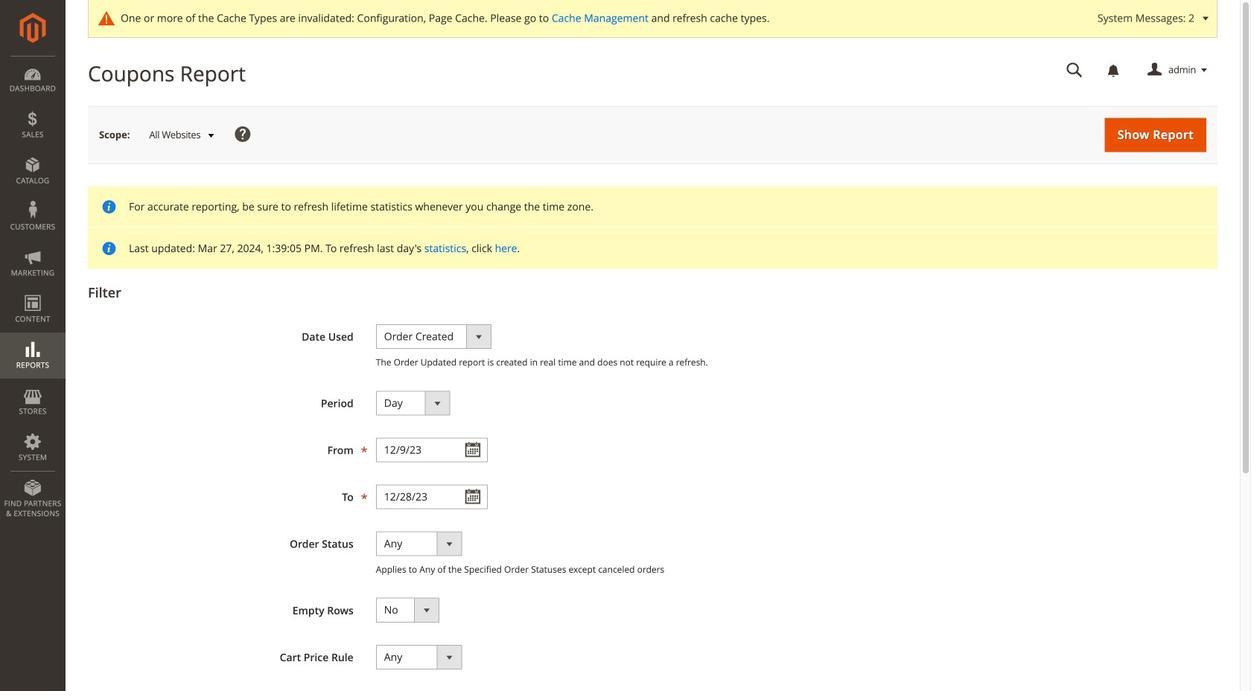 Task type: locate. For each thing, give the bounding box(es) containing it.
None text field
[[376, 485, 488, 510]]

magento admin panel image
[[20, 13, 46, 43]]

menu bar
[[0, 56, 66, 527]]

None text field
[[1056, 57, 1093, 83], [376, 438, 488, 463], [1056, 57, 1093, 83], [376, 438, 488, 463]]



